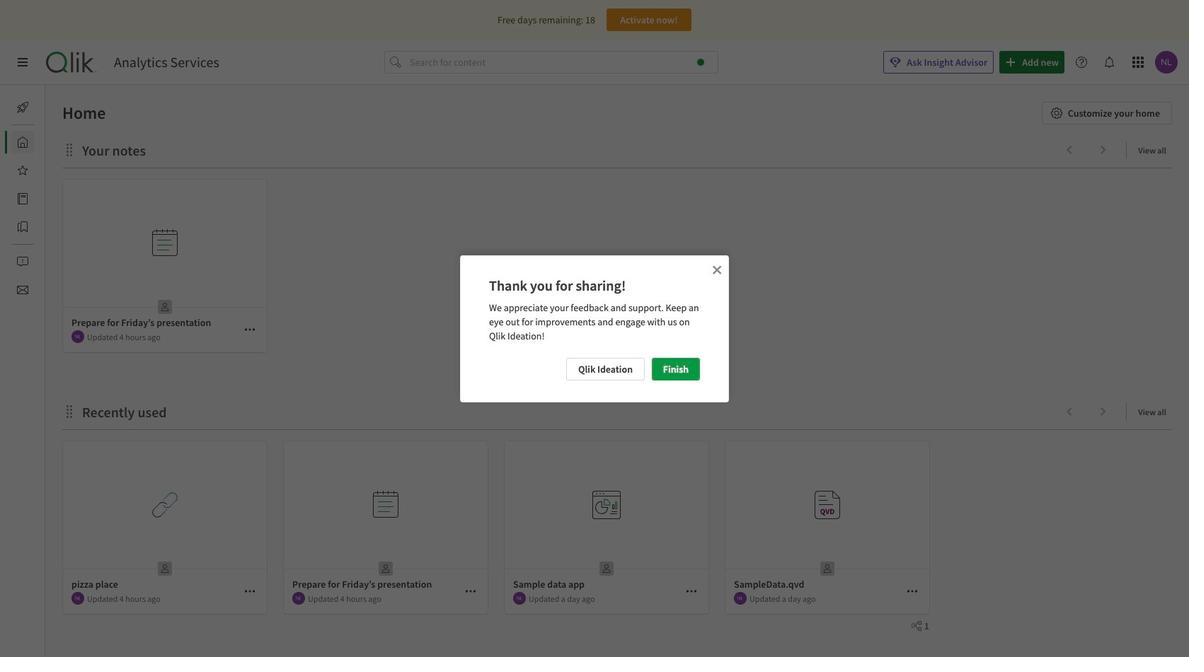 Task type: locate. For each thing, give the bounding box(es) containing it.
1 noah lott image from the top
[[72, 331, 84, 343]]

subscriptions image
[[17, 285, 28, 296]]

catalog image
[[17, 193, 28, 205]]

collections image
[[17, 222, 28, 233]]

alerts image
[[17, 256, 28, 268]]

1 horizontal spatial noah lott image
[[513, 593, 526, 605]]

home badge image
[[697, 59, 704, 66]]

2 horizontal spatial noah lott image
[[734, 593, 747, 605]]

favorites image
[[17, 165, 28, 176]]

1 vertical spatial noah lott image
[[72, 593, 84, 605]]

2 noah lott image from the top
[[72, 593, 84, 605]]

0 horizontal spatial noah lott image
[[292, 593, 305, 605]]

noah lott element
[[72, 331, 84, 343], [72, 593, 84, 605], [292, 593, 305, 605], [513, 593, 526, 605], [734, 593, 747, 605]]

analytics services element
[[114, 54, 219, 71]]

navigation pane element
[[0, 91, 45, 307]]

main content
[[40, 85, 1189, 658]]

0 vertical spatial noah lott image
[[72, 331, 84, 343]]

move collection image
[[62, 405, 76, 419]]

open sidebar menu image
[[17, 57, 28, 68]]

dialog
[[460, 256, 729, 403]]

noah lott image
[[292, 593, 305, 605], [513, 593, 526, 605], [734, 593, 747, 605]]

noah lott image
[[72, 331, 84, 343], [72, 593, 84, 605]]



Task type: describe. For each thing, give the bounding box(es) containing it.
home image
[[17, 137, 28, 148]]

2 noah lott image from the left
[[513, 593, 526, 605]]

move collection image
[[62, 143, 76, 157]]

3 noah lott image from the left
[[734, 593, 747, 605]]

1 noah lott image from the left
[[292, 593, 305, 605]]

getting started image
[[17, 102, 28, 113]]



Task type: vqa. For each thing, say whether or not it's contained in the screenshot.
Alerts 'icon'
yes



